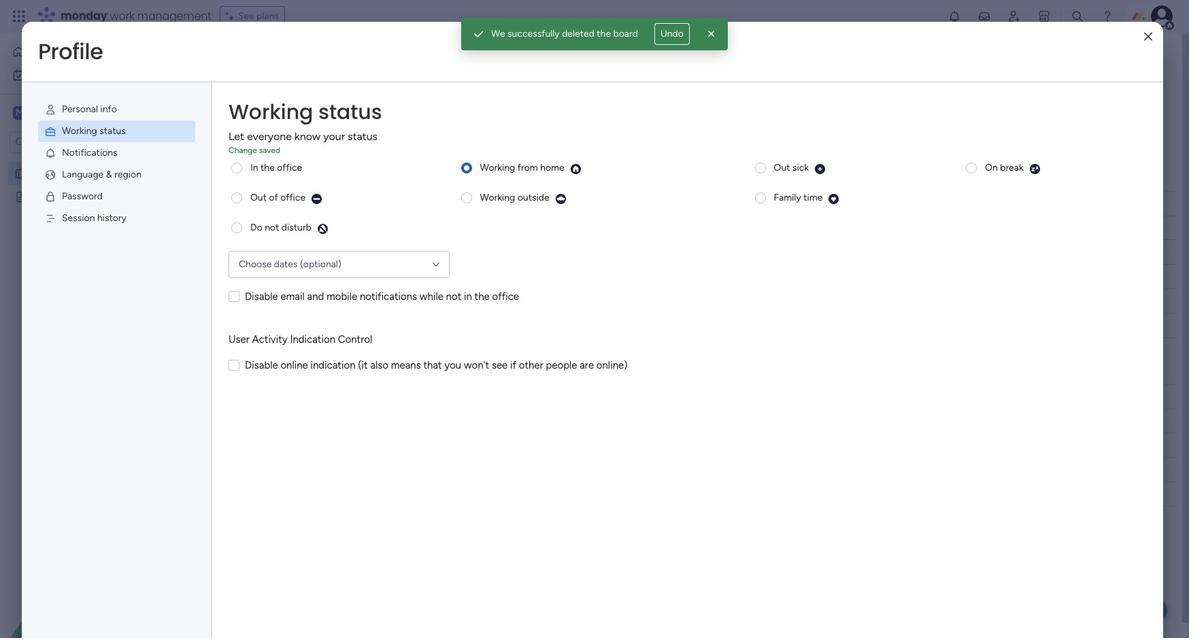 Task type: describe. For each thing, give the bounding box(es) containing it.
notifications image inside notifications menu item
[[44, 147, 56, 159]]

any
[[244, 76, 260, 87]]

preview image for do not disturb
[[317, 223, 329, 235]]

0 horizontal spatial the
[[261, 162, 275, 174]]

owners,
[[361, 76, 394, 87]]

2 horizontal spatial of
[[518, 76, 527, 87]]

email
[[281, 291, 305, 303]]

in the office
[[250, 162, 302, 174]]

Status field
[[528, 196, 562, 211]]

0 vertical spatial your
[[558, 76, 577, 87]]

1 horizontal spatial the
[[475, 291, 490, 303]]

working status image
[[44, 125, 56, 137]]

up
[[274, 223, 285, 234]]

disable for disable online indication (it also means that you won't see if other people are online)
[[245, 359, 278, 372]]

Next week field
[[231, 362, 300, 380]]

office for out of office
[[280, 192, 306, 203]]

status up search field
[[318, 97, 382, 127]]

0 vertical spatial not
[[265, 222, 279, 233]]

table
[[250, 100, 273, 112]]

working up "everyone"
[[229, 97, 313, 127]]

&
[[106, 169, 112, 180]]

keep
[[471, 76, 492, 87]]

my work link
[[8, 64, 165, 86]]

preview image for out of office
[[311, 193, 323, 205]]

disable online indication (it also means that you won't see if other people are online)
[[245, 359, 628, 372]]

lottie animation image
[[0, 501, 174, 638]]

saved
[[259, 146, 280, 155]]

user activity indication control
[[229, 333, 373, 345]]

home
[[30, 46, 56, 57]]

0 horizontal spatial your
[[323, 130, 345, 143]]

password image
[[44, 191, 56, 203]]

time
[[804, 192, 823, 203]]

project
[[579, 76, 610, 87]]

let everyone know your status
[[229, 130, 378, 143]]

more
[[639, 75, 661, 86]]

timelines
[[412, 76, 451, 87]]

language & region
[[62, 169, 142, 180]]

first
[[47, 167, 64, 179]]

assign tasks
[[257, 247, 310, 259]]

preview image for on break
[[1029, 163, 1041, 175]]

if
[[510, 359, 517, 372]]

board inside list box
[[67, 167, 92, 179]]

status
[[531, 198, 559, 209]]

calendar
[[293, 100, 331, 112]]

management
[[137, 8, 211, 24]]

activity
[[252, 333, 288, 345]]

break
[[1001, 162, 1024, 174]]

lottie animation element
[[0, 501, 174, 638]]

tasks
[[288, 247, 310, 259]]

next week
[[234, 362, 297, 379]]

invite members image
[[1008, 10, 1022, 23]]

in
[[464, 291, 472, 303]]

meeting
[[319, 223, 355, 234]]

change saved
[[229, 146, 280, 155]]

2 vertical spatial office
[[492, 291, 519, 303]]

collect
[[257, 272, 288, 283]]

my for my first board
[[32, 167, 45, 179]]

set up weekly meeting
[[257, 223, 355, 234]]

new
[[212, 136, 232, 148]]

board inside alert
[[614, 28, 638, 39]]

main table
[[227, 100, 273, 112]]

user
[[229, 333, 250, 345]]

see more
[[621, 75, 661, 86]]

meeting
[[32, 191, 67, 202]]

1 horizontal spatial assign
[[330, 76, 359, 87]]

main for main workspace
[[31, 106, 55, 119]]

Owner field
[[448, 196, 484, 211]]

working left from
[[480, 162, 515, 174]]

0 horizontal spatial assign
[[257, 247, 286, 259]]

see plans
[[238, 10, 279, 22]]

0 horizontal spatial and
[[307, 291, 324, 303]]

Search field
[[303, 133, 344, 152]]

region
[[114, 169, 142, 180]]

know
[[295, 130, 321, 143]]

working status menu item
[[38, 120, 195, 142]]

task
[[324, 197, 342, 209]]

personal info menu item
[[38, 99, 195, 120]]

This week field
[[231, 169, 298, 186]]

working outside
[[480, 192, 550, 203]]

preview image for working from home
[[570, 163, 582, 175]]

profile
[[38, 36, 103, 67]]

let
[[229, 130, 244, 143]]

see
[[492, 359, 508, 372]]

outside
[[518, 192, 550, 203]]

1 horizontal spatial and
[[453, 76, 469, 87]]

language
[[62, 169, 104, 180]]

disturb
[[282, 222, 312, 233]]

home link
[[8, 41, 165, 63]]

type
[[262, 76, 281, 87]]

control
[[338, 333, 373, 345]]

monday
[[61, 8, 107, 24]]

next
[[234, 362, 261, 379]]

my work
[[31, 69, 67, 80]]

close image
[[1145, 32, 1153, 42]]

menu menu
[[22, 82, 212, 246]]

choose dates (optional)
[[239, 259, 342, 270]]

person
[[373, 136, 402, 148]]

online
[[281, 359, 308, 372]]

kendall parks image
[[1152, 5, 1173, 27]]

main table button
[[206, 95, 283, 117]]

disable for disable email and mobile notifications while not in the office
[[245, 291, 278, 303]]

office for in the office
[[277, 162, 302, 174]]

Search in workspace field
[[29, 134, 114, 150]]

working inside menu item
[[62, 125, 97, 137]]

indication
[[290, 333, 336, 345]]

won't
[[464, 359, 489, 372]]

workspace image
[[13, 105, 27, 120]]

successfully
[[508, 28, 560, 39]]

session history
[[62, 212, 127, 224]]

other
[[519, 359, 544, 372]]



Task type: locate. For each thing, give the bounding box(es) containing it.
out for out of office
[[250, 192, 267, 203]]

out sick
[[774, 162, 809, 174]]

public board image
[[14, 190, 27, 203]]

0 horizontal spatial board
[[67, 167, 92, 179]]

also
[[370, 359, 389, 372]]

0 horizontal spatial not
[[265, 222, 279, 233]]

week inside field
[[262, 169, 295, 186]]

1 horizontal spatial see
[[621, 75, 637, 86]]

choose
[[239, 259, 272, 270]]

alert containing we successfully deleted the board
[[461, 18, 728, 50]]

plans
[[257, 10, 279, 22]]

are
[[580, 359, 594, 372]]

set
[[397, 76, 410, 87]]

we
[[491, 28, 505, 39]]

workspace
[[58, 106, 112, 119]]

notifications
[[360, 291, 417, 303]]

notifications image
[[948, 10, 962, 23], [44, 147, 56, 159]]

dates
[[274, 259, 298, 270]]

see for see plans
[[238, 10, 254, 22]]

1 vertical spatial notifications image
[[44, 147, 56, 159]]

session history image
[[44, 212, 56, 225]]

online)
[[597, 359, 628, 372]]

preview image
[[570, 163, 582, 175], [1029, 163, 1041, 175], [311, 193, 323, 205], [555, 193, 567, 205], [828, 193, 840, 205], [317, 223, 329, 235]]

working from home
[[480, 162, 565, 174]]

0 vertical spatial my
[[31, 69, 44, 80]]

1 vertical spatial work
[[47, 69, 67, 80]]

week right next
[[265, 362, 297, 379]]

your
[[558, 76, 577, 87], [323, 130, 345, 143]]

0 horizontal spatial notifications image
[[44, 147, 56, 159]]

change
[[229, 146, 257, 155]]

that
[[424, 359, 442, 372]]

see inside "button"
[[238, 10, 254, 22]]

0 vertical spatial notifications image
[[948, 10, 962, 23]]

0 vertical spatial disable
[[245, 291, 278, 303]]

work down profile
[[47, 69, 67, 80]]

your right know
[[323, 130, 345, 143]]

1 vertical spatial assign
[[257, 247, 286, 259]]

workspace selection element
[[13, 105, 114, 123]]

home option
[[8, 41, 165, 63]]

in
[[250, 162, 258, 174]]

see left plans
[[238, 10, 254, 22]]

1 vertical spatial disable
[[245, 359, 278, 372]]

work inside option
[[47, 69, 67, 80]]

1 vertical spatial out
[[250, 192, 267, 203]]

1 vertical spatial not
[[446, 291, 462, 303]]

1 vertical spatial see
[[621, 75, 637, 86]]

week for next week
[[265, 362, 297, 379]]

preview image right disturb
[[317, 223, 329, 235]]

stands.
[[613, 76, 643, 87]]

select product image
[[12, 10, 26, 23]]

1 horizontal spatial board
[[614, 28, 638, 39]]

(it
[[358, 359, 368, 372]]

meeting notes
[[32, 191, 96, 202]]

project.
[[295, 76, 328, 87]]

see left more
[[621, 75, 637, 86]]

family time
[[774, 192, 823, 203]]

main inside workspace selection element
[[31, 106, 55, 119]]

and left keep
[[453, 76, 469, 87]]

means
[[391, 359, 421, 372]]

option
[[0, 161, 174, 164]]

mobile
[[327, 291, 357, 303]]

task
[[234, 136, 251, 148]]

disable down activity
[[245, 359, 278, 372]]

2 vertical spatial the
[[475, 291, 490, 303]]

0 vertical spatial the
[[597, 28, 611, 39]]

0 vertical spatial and
[[453, 76, 469, 87]]

work for my
[[47, 69, 67, 80]]

password menu item
[[38, 186, 195, 208]]

you
[[445, 359, 462, 372]]

2 horizontal spatial the
[[597, 28, 611, 39]]

my
[[31, 69, 44, 80], [32, 167, 45, 179]]

1 horizontal spatial working status
[[229, 97, 382, 127]]

main for main table
[[227, 100, 248, 112]]

my inside list box
[[32, 167, 45, 179]]

week
[[262, 169, 295, 186], [265, 362, 297, 379]]

assign
[[330, 76, 359, 87], [257, 247, 286, 259]]

preview image for working outside
[[555, 193, 567, 205]]

my work option
[[8, 64, 165, 86]]

out of office
[[250, 192, 306, 203]]

0 vertical spatial week
[[262, 169, 295, 186]]

0 vertical spatial board
[[614, 28, 638, 39]]

notes
[[70, 191, 96, 202]]

add view image
[[349, 101, 355, 111]]

1 horizontal spatial notifications image
[[948, 10, 962, 23]]

where
[[529, 76, 556, 87]]

manage
[[208, 76, 242, 87]]

out left sick
[[774, 162, 790, 174]]

notifications image left update feed "image"
[[948, 10, 962, 23]]

preview image right time
[[828, 193, 840, 205]]

0 vertical spatial see
[[238, 10, 254, 22]]

1 vertical spatial your
[[323, 130, 345, 143]]

my first board
[[32, 167, 92, 179]]

1 horizontal spatial your
[[558, 76, 577, 87]]

assign up add view icon
[[330, 76, 359, 87]]

0 horizontal spatial see
[[238, 10, 254, 22]]

1 vertical spatial board
[[67, 167, 92, 179]]

1 horizontal spatial not
[[446, 291, 462, 303]]

deleted
[[562, 28, 595, 39]]

0 horizontal spatial of
[[269, 192, 278, 203]]

personal info image
[[44, 103, 56, 116]]

search everything image
[[1071, 10, 1085, 23]]

working left outside
[[480, 192, 515, 203]]

main up working status icon
[[31, 106, 55, 119]]

preview image right outside
[[555, 193, 567, 205]]

language & region menu item
[[38, 164, 195, 186]]

weekly
[[288, 223, 317, 234]]

preview image left task
[[311, 193, 323, 205]]

work for monday
[[110, 8, 134, 24]]

language & region image
[[44, 169, 56, 181]]

notifications image up first
[[44, 147, 56, 159]]

your right where
[[558, 76, 577, 87]]

info
[[100, 103, 117, 115]]

status
[[318, 97, 382, 127], [100, 125, 126, 137], [348, 130, 378, 143]]

on break
[[985, 162, 1024, 174]]

personal info
[[62, 103, 117, 115]]

working status up let everyone know your status at the top of the page
[[229, 97, 382, 127]]

session history menu item
[[38, 208, 195, 229]]

of right the track
[[518, 76, 527, 87]]

status inside working status menu item
[[100, 125, 126, 137]]

working status down workspace
[[62, 125, 126, 137]]

1 vertical spatial my
[[32, 167, 45, 179]]

out down "this week" field
[[250, 192, 267, 203]]

of right type
[[284, 76, 293, 87]]

see for see more
[[621, 75, 637, 86]]

office down saved
[[277, 162, 302, 174]]

0 vertical spatial work
[[110, 8, 134, 24]]

1 horizontal spatial work
[[110, 8, 134, 24]]

0 horizontal spatial working status
[[62, 125, 126, 137]]

not left in
[[446, 291, 462, 303]]

not right do on the top left of the page
[[265, 222, 279, 233]]

1 horizontal spatial of
[[284, 76, 293, 87]]

list box
[[0, 159, 174, 392]]

v2 search image
[[293, 135, 303, 150]]

status down personal info menu item
[[100, 125, 126, 137]]

0 vertical spatial assign
[[330, 76, 359, 87]]

0 horizontal spatial main
[[31, 106, 55, 119]]

(optional)
[[300, 259, 342, 270]]

indication
[[311, 359, 356, 372]]

help
[[1132, 604, 1156, 618]]

main left table
[[227, 100, 248, 112]]

my down home
[[31, 69, 44, 80]]

collapse board header image
[[1148, 101, 1159, 112]]

1 horizontal spatial main
[[227, 100, 248, 112]]

everyone
[[247, 130, 292, 143]]

disable down collect
[[245, 291, 278, 303]]

history
[[97, 212, 127, 224]]

1 vertical spatial the
[[261, 162, 275, 174]]

track
[[494, 76, 515, 87]]

m
[[16, 107, 24, 118]]

working down workspace
[[62, 125, 97, 137]]

manage any type of project. assign owners, set timelines and keep track of where your project stands.
[[208, 76, 643, 87]]

notifications
[[62, 147, 117, 159]]

and
[[453, 76, 469, 87], [307, 291, 324, 303]]

alert
[[461, 18, 728, 50]]

1 vertical spatial week
[[265, 362, 297, 379]]

board left undo
[[614, 28, 638, 39]]

person button
[[351, 131, 410, 153]]

0 vertical spatial office
[[277, 162, 302, 174]]

2 disable from the top
[[245, 359, 278, 372]]

status down add view icon
[[348, 130, 378, 143]]

angle down image
[[263, 137, 270, 147]]

week inside field
[[265, 362, 297, 379]]

0 horizontal spatial work
[[47, 69, 67, 80]]

see
[[238, 10, 254, 22], [621, 75, 637, 86]]

close image
[[705, 27, 719, 41]]

disable email and mobile notifications while not in the office
[[245, 291, 519, 303]]

disable
[[245, 291, 278, 303], [245, 359, 278, 372]]

sick
[[793, 162, 809, 174]]

of down "this week" field
[[269, 192, 278, 203]]

preview image right home
[[570, 163, 582, 175]]

preview image right break
[[1029, 163, 1041, 175]]

session
[[62, 212, 95, 224]]

week up out of office
[[262, 169, 295, 186]]

list box containing my first board
[[0, 159, 174, 392]]

office right in
[[492, 291, 519, 303]]

update feed image
[[978, 10, 992, 23]]

office up disturb
[[280, 192, 306, 203]]

undo
[[661, 28, 684, 39]]

calendar button
[[283, 95, 341, 117]]

personal
[[62, 103, 98, 115]]

1 horizontal spatial out
[[774, 162, 790, 174]]

1 vertical spatial and
[[307, 291, 324, 303]]

home
[[540, 162, 565, 174]]

my for my work
[[31, 69, 44, 80]]

new task button
[[206, 131, 257, 153]]

while
[[420, 291, 444, 303]]

data
[[290, 272, 309, 283]]

my inside option
[[31, 69, 44, 80]]

0 vertical spatial out
[[774, 162, 790, 174]]

week for this week
[[262, 169, 295, 186]]

and right email
[[307, 291, 324, 303]]

public board image
[[14, 167, 27, 180]]

1 vertical spatial office
[[280, 192, 306, 203]]

preview image
[[815, 163, 826, 175]]

collect data
[[257, 272, 309, 283]]

new task
[[212, 136, 251, 148]]

1 disable from the top
[[245, 291, 278, 303]]

help image
[[1101, 10, 1115, 23]]

preview image for family time
[[828, 193, 840, 205]]

board down notifications
[[67, 167, 92, 179]]

assign up collect
[[257, 247, 286, 259]]

this week
[[234, 169, 295, 186]]

my left first
[[32, 167, 45, 179]]

working
[[229, 97, 313, 127], [62, 125, 97, 137], [480, 162, 515, 174], [480, 192, 515, 203]]

see plans button
[[220, 6, 285, 27]]

out for out sick
[[774, 162, 790, 174]]

work right monday
[[110, 8, 134, 24]]

monday work management
[[61, 8, 211, 24]]

working status inside menu item
[[62, 125, 126, 137]]

notifications menu item
[[38, 142, 195, 164]]

0 horizontal spatial out
[[250, 192, 267, 203]]

main inside button
[[227, 100, 248, 112]]

monday marketplace image
[[1038, 10, 1051, 23]]



Task type: vqa. For each thing, say whether or not it's contained in the screenshot.
media
no



